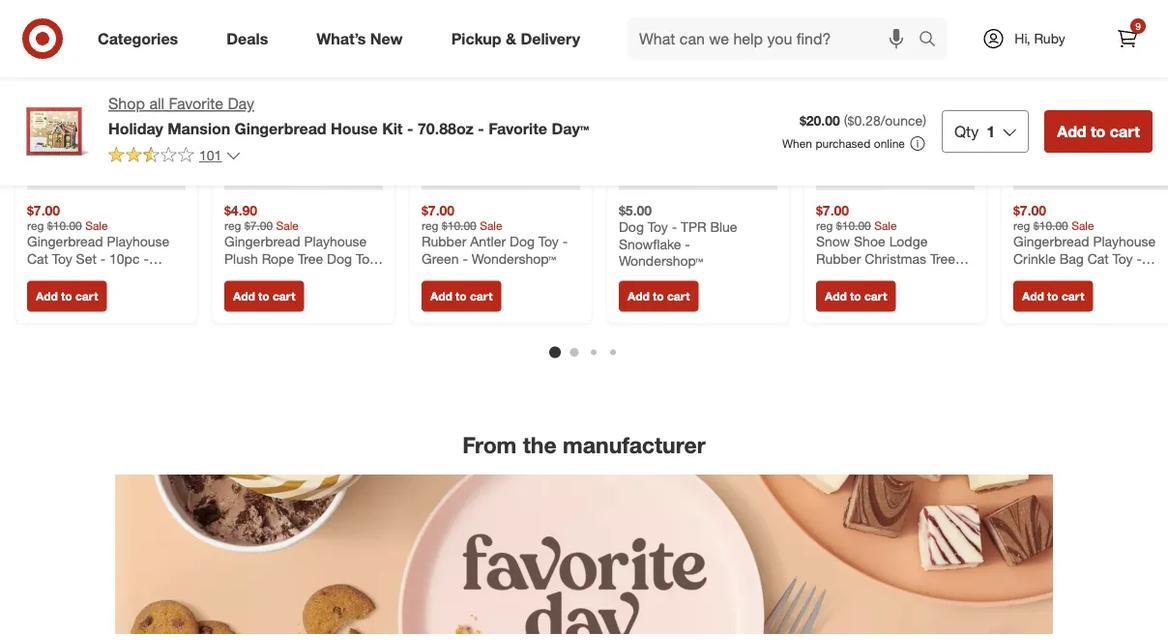 Task type: describe. For each thing, give the bounding box(es) containing it.
blue
[[711, 219, 738, 236]]

add to cart for $4.90 reg $7.00 sale gingerbread playhouse plush rope tree dog toy - wondershop™
[[233, 290, 295, 304]]

$7.00 for gingerbread playhouse crinkle bag cat toy - wondershop™
[[1014, 202, 1047, 219]]

rope
[[262, 250, 294, 267]]

reg for rubber antler dog toy - green - wondershop™
[[422, 219, 439, 233]]

sale for plush
[[276, 219, 299, 233]]

dog toy - tpr blue snowflake - wondershop™ image
[[619, 32, 778, 190]]

What can we help you find? suggestions appear below search field
[[628, 17, 924, 60]]

day™
[[552, 119, 589, 138]]

add to cart button for $7.00 reg $10.00 sale rubber antler dog toy - green - wondershop™
[[422, 281, 502, 312]]

$10.00 for gingerbread playhouse cat toy set - 10pc - wondershop™
[[47, 219, 82, 233]]

wondershop™ inside $4.90 reg $7.00 sale gingerbread playhouse plush rope tree dog toy - wondershop™
[[234, 267, 318, 284]]

categories link
[[81, 17, 202, 60]]

reg for gingerbread playhouse crinkle bag cat toy - wondershop™
[[1014, 219, 1031, 233]]

playhouse for -
[[1094, 233, 1157, 250]]

hi,
[[1015, 30, 1031, 47]]

shop all favorite day holiday mansion gingerbread house kit - 70.88oz - favorite day™
[[108, 94, 589, 138]]

delivery
[[521, 29, 581, 48]]

- right green
[[463, 250, 468, 267]]

gingerbread playhouse crinkle bag cat toy - wondershop™ image
[[1014, 32, 1169, 190]]

add down $7.00 reg $10.00 sale
[[825, 290, 847, 304]]

$10.00 for rubber antler dog toy - green - wondershop™
[[442, 219, 477, 233]]

)
[[923, 112, 927, 129]]

purchased
[[816, 136, 871, 151]]

rubber antler dog toy - green - wondershop™ image
[[422, 32, 581, 190]]

70.88oz
[[418, 119, 474, 138]]

rubber
[[422, 233, 467, 250]]

- right 70.88oz
[[478, 119, 484, 138]]

gingerbread for gingerbread playhouse plush rope tree dog toy - wondershop™
[[224, 233, 300, 250]]

toy inside $7.00 reg $10.00 sale rubber antler dog toy - green - wondershop™
[[539, 233, 559, 250]]

bag
[[1060, 250, 1085, 267]]

add for $7.00 reg $10.00 sale rubber antler dog toy - green - wondershop™
[[431, 290, 453, 304]]

gingerbread playhouse cat toy set - 10pc - wondershop™ image
[[27, 32, 186, 190]]

what's
[[317, 29, 366, 48]]

to for $7.00 reg $10.00 sale gingerbread playhouse crinkle bag cat toy - wondershop™
[[1048, 290, 1059, 304]]

search
[[910, 31, 957, 50]]

shop
[[108, 94, 145, 113]]

when purchased online
[[783, 136, 906, 151]]

101
[[199, 147, 222, 164]]

gingerbread for gingerbread playhouse crinkle bag cat toy - wondershop™
[[1014, 233, 1090, 250]]

add to cart button for $4.90 reg $7.00 sale gingerbread playhouse plush rope tree dog toy - wondershop™
[[224, 281, 304, 312]]

- inside $4.90 reg $7.00 sale gingerbread playhouse plush rope tree dog toy - wondershop™
[[224, 267, 230, 284]]

add to cart button for $5.00 dog toy - tpr blue snowflake - wondershop™
[[619, 281, 699, 312]]

cart for $4.90 reg $7.00 sale gingerbread playhouse plush rope tree dog toy - wondershop™
[[273, 290, 295, 304]]

dog inside $7.00 reg $10.00 sale rubber antler dog toy - green - wondershop™
[[510, 233, 535, 250]]

gingerbread inside the shop all favorite day holiday mansion gingerbread house kit - 70.88oz - favorite day™
[[235, 119, 327, 138]]

$4.90
[[224, 202, 257, 219]]

$5.00 dog toy - tpr blue snowflake - wondershop™
[[619, 202, 738, 270]]

sale for cat
[[85, 219, 108, 233]]

add for $5.00 dog toy - tpr blue snowflake - wondershop™
[[628, 290, 650, 304]]

add to cart for $7.00 reg $10.00 sale gingerbread playhouse crinkle bag cat toy - wondershop™
[[1023, 290, 1085, 304]]

snow shoe lodge rubber christmas tree treater dog toy - wondershop™ image
[[817, 32, 975, 190]]

from
[[463, 432, 517, 459]]

$7.00 for rubber antler dog toy - green - wondershop™
[[422, 202, 455, 219]]

- left the tpr at top
[[672, 219, 677, 236]]

to for $4.90 reg $7.00 sale gingerbread playhouse plush rope tree dog toy - wondershop™
[[258, 290, 270, 304]]

crinkle
[[1014, 250, 1056, 267]]

pickup & delivery
[[452, 29, 581, 48]]

$20.00 ( $0.28 /ounce )
[[800, 112, 927, 129]]

qty
[[955, 122, 979, 141]]

sale for crinkle
[[1072, 219, 1095, 233]]

$10.00 inside $7.00 reg $10.00 sale
[[837, 219, 872, 233]]

$7.00 reg $10.00 sale rubber antler dog toy - green - wondershop™
[[422, 202, 568, 267]]

to for $7.00 reg $10.00 sale gingerbread playhouse cat toy set - 10pc - wondershop™
[[61, 290, 72, 304]]

tpr
[[681, 219, 707, 236]]

search button
[[910, 17, 957, 64]]

gingerbread for gingerbread playhouse cat toy set - 10pc - wondershop™
[[27, 233, 103, 250]]

pickup
[[452, 29, 502, 48]]

all
[[149, 94, 165, 113]]

- right set
[[100, 250, 106, 267]]

$7.00 reg $10.00 sale gingerbread playhouse cat toy set - 10pc - wondershop™
[[27, 202, 170, 284]]

green
[[422, 250, 459, 267]]

wondershop™ inside $7.00 reg $10.00 sale rubber antler dog toy - green - wondershop™
[[472, 250, 556, 267]]

- right kit at left
[[407, 119, 414, 138]]

snowflake
[[619, 236, 682, 253]]

add to cart button for $7.00 reg $10.00 sale gingerbread playhouse cat toy set - 10pc - wondershop™
[[27, 281, 107, 312]]

what's new
[[317, 29, 403, 48]]

cart down 9 link
[[1111, 122, 1141, 141]]

holiday
[[108, 119, 163, 138]]

toy inside $5.00 dog toy - tpr blue snowflake - wondershop™
[[648, 219, 668, 236]]

to for $7.00 reg $10.00 sale rubber antler dog toy - green - wondershop™
[[456, 290, 467, 304]]

$20.00
[[800, 112, 841, 129]]

when
[[783, 136, 813, 151]]

/ounce
[[881, 112, 923, 129]]

0 vertical spatial favorite
[[169, 94, 224, 113]]

toy inside $7.00 reg $10.00 sale gingerbread playhouse crinkle bag cat toy - wondershop™
[[1113, 250, 1134, 267]]



Task type: locate. For each thing, give the bounding box(es) containing it.
cat left set
[[27, 250, 48, 267]]

favorite up mansion
[[169, 94, 224, 113]]

reg for gingerbread playhouse plush rope tree dog toy - wondershop™
[[224, 219, 241, 233]]

pickup & delivery link
[[435, 17, 605, 60]]

2 sale from the left
[[276, 219, 299, 233]]

add to cart for $7.00 reg $10.00 sale rubber antler dog toy - green - wondershop™
[[431, 290, 493, 304]]

cat right bag
[[1088, 250, 1109, 267]]

$10.00 for gingerbread playhouse crinkle bag cat toy - wondershop™
[[1034, 219, 1069, 233]]

the
[[523, 432, 557, 459]]

- right antler on the left
[[563, 233, 568, 250]]

reg down 'purchased' in the top right of the page
[[817, 219, 834, 233]]

$7.00
[[27, 202, 60, 219], [422, 202, 455, 219], [817, 202, 850, 219], [1014, 202, 1047, 219], [245, 219, 273, 233]]

cart down set
[[75, 290, 98, 304]]

ruby
[[1035, 30, 1066, 47]]

reg inside $7.00 reg $10.00 sale gingerbread playhouse cat toy set - 10pc - wondershop™
[[27, 219, 44, 233]]

to for $5.00 dog toy - tpr blue snowflake - wondershop™
[[653, 290, 664, 304]]

4 $10.00 from the left
[[1034, 219, 1069, 233]]

sale inside $7.00 reg $10.00 sale
[[875, 219, 898, 233]]

reg
[[27, 219, 44, 233], [224, 219, 241, 233], [422, 219, 439, 233], [817, 219, 834, 233], [1014, 219, 1031, 233]]

dog right antler on the left
[[510, 233, 535, 250]]

reg up crinkle
[[1014, 219, 1031, 233]]

$7.00 inside $7.00 reg $10.00 sale
[[817, 202, 850, 219]]

add for $7.00 reg $10.00 sale gingerbread playhouse cat toy set - 10pc - wondershop™
[[36, 290, 58, 304]]

playhouse inside $7.00 reg $10.00 sale gingerbread playhouse cat toy set - 10pc - wondershop™
[[107, 233, 170, 250]]

reg inside $7.00 reg $10.00 sale
[[817, 219, 834, 233]]

plush
[[224, 250, 258, 267]]

toy right antler on the left
[[539, 233, 559, 250]]

cart
[[1111, 122, 1141, 141], [75, 290, 98, 304], [273, 290, 295, 304], [470, 290, 493, 304], [668, 290, 690, 304], [865, 290, 888, 304], [1062, 290, 1085, 304]]

playhouse inside $4.90 reg $7.00 sale gingerbread playhouse plush rope tree dog toy - wondershop™
[[304, 233, 367, 250]]

$7.00 reg $10.00 sale
[[817, 202, 898, 233]]

- left the rope
[[224, 267, 230, 284]]

reg down image of holiday mansion gingerbread house kit - 70.88oz - favorite day™
[[27, 219, 44, 233]]

cart for $7.00 reg $10.00 sale gingerbread playhouse cat toy set - 10pc - wondershop™
[[75, 290, 98, 304]]

$7.00 up 'rubber'
[[422, 202, 455, 219]]

reg inside $7.00 reg $10.00 sale rubber antler dog toy - green - wondershop™
[[422, 219, 439, 233]]

sale right 'rubber'
[[480, 219, 503, 233]]

wondershop™ inside $7.00 reg $10.00 sale gingerbread playhouse cat toy set - 10pc - wondershop™
[[27, 267, 111, 284]]

$10.00 up green
[[442, 219, 477, 233]]

add down green
[[431, 290, 453, 304]]

2 reg from the left
[[224, 219, 241, 233]]

tree
[[298, 250, 323, 267]]

what's new link
[[300, 17, 427, 60]]

- right 10pc on the left of the page
[[144, 250, 149, 267]]

add for $7.00 reg $10.00 sale gingerbread playhouse crinkle bag cat toy - wondershop™
[[1023, 290, 1045, 304]]

1 cat from the left
[[27, 250, 48, 267]]

cat inside $7.00 reg $10.00 sale gingerbread playhouse cat toy set - 10pc - wondershop™
[[27, 250, 48, 267]]

0 horizontal spatial cat
[[27, 250, 48, 267]]

add down plush at the left top of the page
[[233, 290, 255, 304]]

qty 1
[[955, 122, 996, 141]]

wondershop™ inside $7.00 reg $10.00 sale gingerbread playhouse crinkle bag cat toy - wondershop™
[[1014, 267, 1098, 284]]

toy inside $4.90 reg $7.00 sale gingerbread playhouse plush rope tree dog toy - wondershop™
[[356, 250, 376, 267]]

3 reg from the left
[[422, 219, 439, 233]]

1 reg from the left
[[27, 219, 44, 233]]

dog right tree
[[327, 250, 352, 267]]

gingerbread inside $7.00 reg $10.00 sale gingerbread playhouse crinkle bag cat toy - wondershop™
[[1014, 233, 1090, 250]]

gingerbread
[[235, 119, 327, 138], [27, 233, 103, 250], [224, 233, 300, 250], [1014, 233, 1090, 250]]

1 horizontal spatial playhouse
[[304, 233, 367, 250]]

$10.00
[[47, 219, 82, 233], [442, 219, 477, 233], [837, 219, 872, 233], [1034, 219, 1069, 233]]

add down snowflake
[[628, 290, 650, 304]]

sale inside $7.00 reg $10.00 sale rubber antler dog toy - green - wondershop™
[[480, 219, 503, 233]]

playhouse
[[107, 233, 170, 250], [304, 233, 367, 250], [1094, 233, 1157, 250]]

$10.00 inside $7.00 reg $10.00 sale gingerbread playhouse cat toy set - 10pc - wondershop™
[[47, 219, 82, 233]]

playhouse right bag
[[1094, 233, 1157, 250]]

- inside $7.00 reg $10.00 sale gingerbread playhouse crinkle bag cat toy - wondershop™
[[1137, 250, 1143, 267]]

add to cart button for $7.00 reg $10.00 sale gingerbread playhouse crinkle bag cat toy - wondershop™
[[1014, 281, 1094, 312]]

cart down antler on the left
[[470, 290, 493, 304]]

$4.90 reg $7.00 sale gingerbread playhouse plush rope tree dog toy - wondershop™
[[224, 202, 376, 284]]

playhouse right the rope
[[304, 233, 367, 250]]

sale inside $4.90 reg $7.00 sale gingerbread playhouse plush rope tree dog toy - wondershop™
[[276, 219, 299, 233]]

2 horizontal spatial dog
[[619, 219, 644, 236]]

0 horizontal spatial dog
[[327, 250, 352, 267]]

$10.00 inside $7.00 reg $10.00 sale gingerbread playhouse crinkle bag cat toy - wondershop™
[[1034, 219, 1069, 233]]

sale for dog
[[480, 219, 503, 233]]

from the manufacturer
[[463, 432, 706, 459]]

$0.28
[[848, 112, 881, 129]]

reg up green
[[422, 219, 439, 233]]

sale up the rope
[[276, 219, 299, 233]]

playhouse for toy
[[304, 233, 367, 250]]

$7.00 up crinkle
[[1014, 202, 1047, 219]]

add down $7.00 reg $10.00 sale gingerbread playhouse cat toy set - 10pc - wondershop™
[[36, 290, 58, 304]]

cart down bag
[[1062, 290, 1085, 304]]

antler
[[471, 233, 506, 250]]

$7.00 inside $7.00 reg $10.00 sale gingerbread playhouse cat toy set - 10pc - wondershop™
[[27, 202, 60, 219]]

$7.00 up plush at the left top of the page
[[245, 219, 273, 233]]

101 link
[[108, 146, 241, 168]]

5 reg from the left
[[1014, 219, 1031, 233]]

favorite left the 'day™'
[[489, 119, 548, 138]]

1
[[987, 122, 996, 141]]

cart down $7.00 reg $10.00 sale
[[865, 290, 888, 304]]

dog left the tpr at top
[[619, 219, 644, 236]]

2 playhouse from the left
[[304, 233, 367, 250]]

add
[[1058, 122, 1087, 141], [36, 290, 58, 304], [233, 290, 255, 304], [431, 290, 453, 304], [628, 290, 650, 304], [825, 290, 847, 304], [1023, 290, 1045, 304]]

dog inside $5.00 dog toy - tpr blue snowflake - wondershop™
[[619, 219, 644, 236]]

favorite
[[169, 94, 224, 113], [489, 119, 548, 138]]

$10.00 inside $7.00 reg $10.00 sale rubber antler dog toy - green - wondershop™
[[442, 219, 477, 233]]

9 link
[[1107, 17, 1149, 60]]

sale inside $7.00 reg $10.00 sale gingerbread playhouse cat toy set - 10pc - wondershop™
[[85, 219, 108, 233]]

sale down the 'online'
[[875, 219, 898, 233]]

online
[[874, 136, 906, 151]]

deals
[[227, 29, 268, 48]]

9
[[1136, 20, 1142, 32]]

reg up plush at the left top of the page
[[224, 219, 241, 233]]

new
[[370, 29, 403, 48]]

wondershop™ inside $5.00 dog toy - tpr blue snowflake - wondershop™
[[619, 253, 704, 270]]

$10.00 up crinkle
[[1034, 219, 1069, 233]]

manufacturer
[[563, 432, 706, 459]]

0 horizontal spatial playhouse
[[107, 233, 170, 250]]

reg inside $4.90 reg $7.00 sale gingerbread playhouse plush rope tree dog toy - wondershop™
[[224, 219, 241, 233]]

playhouse for 10pc
[[107, 233, 170, 250]]

cat
[[27, 250, 48, 267], [1088, 250, 1109, 267]]

reg inside $7.00 reg $10.00 sale gingerbread playhouse crinkle bag cat toy - wondershop™
[[1014, 219, 1031, 233]]

sale inside $7.00 reg $10.00 sale gingerbread playhouse crinkle bag cat toy - wondershop™
[[1072, 219, 1095, 233]]

$7.00 reg $10.00 sale gingerbread playhouse crinkle bag cat toy - wondershop™
[[1014, 202, 1157, 284]]

toy right bag
[[1113, 250, 1134, 267]]

gingerbread inside $7.00 reg $10.00 sale gingerbread playhouse cat toy set - 10pc - wondershop™
[[27, 233, 103, 250]]

toy
[[648, 219, 668, 236], [539, 233, 559, 250], [52, 250, 72, 267], [356, 250, 376, 267], [1113, 250, 1134, 267]]

reg for gingerbread playhouse cat toy set - 10pc - wondershop™
[[27, 219, 44, 233]]

sale up set
[[85, 219, 108, 233]]

$10.00 up set
[[47, 219, 82, 233]]

- right snowflake
[[685, 236, 691, 253]]

add to cart button
[[1045, 110, 1153, 153], [27, 281, 107, 312], [224, 281, 304, 312], [422, 281, 502, 312], [619, 281, 699, 312], [817, 281, 896, 312], [1014, 281, 1094, 312]]

mansion
[[168, 119, 230, 138]]

toy inside $7.00 reg $10.00 sale gingerbread playhouse cat toy set - 10pc - wondershop™
[[52, 250, 72, 267]]

cart for $7.00 reg $10.00 sale gingerbread playhouse crinkle bag cat toy - wondershop™
[[1062, 290, 1085, 304]]

1 horizontal spatial cat
[[1088, 250, 1109, 267]]

$7.00 inside $7.00 reg $10.00 sale rubber antler dog toy - green - wondershop™
[[422, 202, 455, 219]]

cart down the rope
[[273, 290, 295, 304]]

to
[[1091, 122, 1106, 141], [61, 290, 72, 304], [258, 290, 270, 304], [456, 290, 467, 304], [653, 290, 664, 304], [851, 290, 862, 304], [1048, 290, 1059, 304]]

2 horizontal spatial playhouse
[[1094, 233, 1157, 250]]

wondershop™
[[472, 250, 556, 267], [619, 253, 704, 270], [27, 267, 111, 284], [234, 267, 318, 284], [1014, 267, 1098, 284]]

$7.00 inside $4.90 reg $7.00 sale gingerbread playhouse plush rope tree dog toy - wondershop™
[[245, 219, 273, 233]]

$7.00 down 'purchased' in the top right of the page
[[817, 202, 850, 219]]

playhouse inside $7.00 reg $10.00 sale gingerbread playhouse crinkle bag cat toy - wondershop™
[[1094, 233, 1157, 250]]

$7.00 for gingerbread playhouse cat toy set - 10pc - wondershop™
[[27, 202, 60, 219]]

gingerbread playhouse plush rope tree dog toy - wondershop™ image
[[224, 32, 383, 190]]

toy left the tpr at top
[[648, 219, 668, 236]]

cart for $5.00 dog toy - tpr blue snowflake - wondershop™
[[668, 290, 690, 304]]

sale
[[85, 219, 108, 233], [276, 219, 299, 233], [480, 219, 503, 233], [875, 219, 898, 233], [1072, 219, 1095, 233]]

3 $10.00 from the left
[[837, 219, 872, 233]]

2 cat from the left
[[1088, 250, 1109, 267]]

categories
[[98, 29, 178, 48]]

10pc
[[109, 250, 140, 267]]

-
[[407, 119, 414, 138], [478, 119, 484, 138], [672, 219, 677, 236], [563, 233, 568, 250], [685, 236, 691, 253], [100, 250, 106, 267], [144, 250, 149, 267], [463, 250, 468, 267], [1137, 250, 1143, 267], [224, 267, 230, 284]]

&
[[506, 29, 517, 48]]

house
[[331, 119, 378, 138]]

3 playhouse from the left
[[1094, 233, 1157, 250]]

cat inside $7.00 reg $10.00 sale gingerbread playhouse crinkle bag cat toy - wondershop™
[[1088, 250, 1109, 267]]

add to cart for $5.00 dog toy - tpr blue snowflake - wondershop™
[[628, 290, 690, 304]]

5 sale from the left
[[1072, 219, 1095, 233]]

add for $4.90 reg $7.00 sale gingerbread playhouse plush rope tree dog toy - wondershop™
[[233, 290, 255, 304]]

add to cart
[[1058, 122, 1141, 141], [36, 290, 98, 304], [233, 290, 295, 304], [431, 290, 493, 304], [628, 290, 690, 304], [825, 290, 888, 304], [1023, 290, 1085, 304]]

add down crinkle
[[1023, 290, 1045, 304]]

day
[[228, 94, 254, 113]]

image of holiday mansion gingerbread house kit - 70.88oz - favorite day™ image
[[15, 93, 93, 170]]

$7.00 inside $7.00 reg $10.00 sale gingerbread playhouse crinkle bag cat toy - wondershop™
[[1014, 202, 1047, 219]]

1 vertical spatial favorite
[[489, 119, 548, 138]]

toy right tree
[[356, 250, 376, 267]]

1 horizontal spatial favorite
[[489, 119, 548, 138]]

playhouse right set
[[107, 233, 170, 250]]

$5.00
[[619, 202, 652, 219]]

1 sale from the left
[[85, 219, 108, 233]]

(
[[844, 112, 848, 129]]

kit
[[382, 119, 403, 138]]

1 horizontal spatial dog
[[510, 233, 535, 250]]

4 sale from the left
[[875, 219, 898, 233]]

4 reg from the left
[[817, 219, 834, 233]]

add right 1
[[1058, 122, 1087, 141]]

3 sale from the left
[[480, 219, 503, 233]]

toy left set
[[52, 250, 72, 267]]

1 $10.00 from the left
[[47, 219, 82, 233]]

deals link
[[210, 17, 292, 60]]

$10.00 down when purchased online
[[837, 219, 872, 233]]

0 horizontal spatial favorite
[[169, 94, 224, 113]]

gingerbread inside $4.90 reg $7.00 sale gingerbread playhouse plush rope tree dog toy - wondershop™
[[224, 233, 300, 250]]

cart down snowflake
[[668, 290, 690, 304]]

2 $10.00 from the left
[[442, 219, 477, 233]]

set
[[76, 250, 97, 267]]

- right bag
[[1137, 250, 1143, 267]]

dog
[[619, 219, 644, 236], [510, 233, 535, 250], [327, 250, 352, 267]]

1 playhouse from the left
[[107, 233, 170, 250]]

hi, ruby
[[1015, 30, 1066, 47]]

dog inside $4.90 reg $7.00 sale gingerbread playhouse plush rope tree dog toy - wondershop™
[[327, 250, 352, 267]]

$7.00 down image of holiday mansion gingerbread house kit - 70.88oz - favorite day™
[[27, 202, 60, 219]]

add to cart for $7.00 reg $10.00 sale gingerbread playhouse cat toy set - 10pc - wondershop™
[[36, 290, 98, 304]]

cart for $7.00 reg $10.00 sale rubber antler dog toy - green - wondershop™
[[470, 290, 493, 304]]

sale up bag
[[1072, 219, 1095, 233]]



Task type: vqa. For each thing, say whether or not it's contained in the screenshot.


